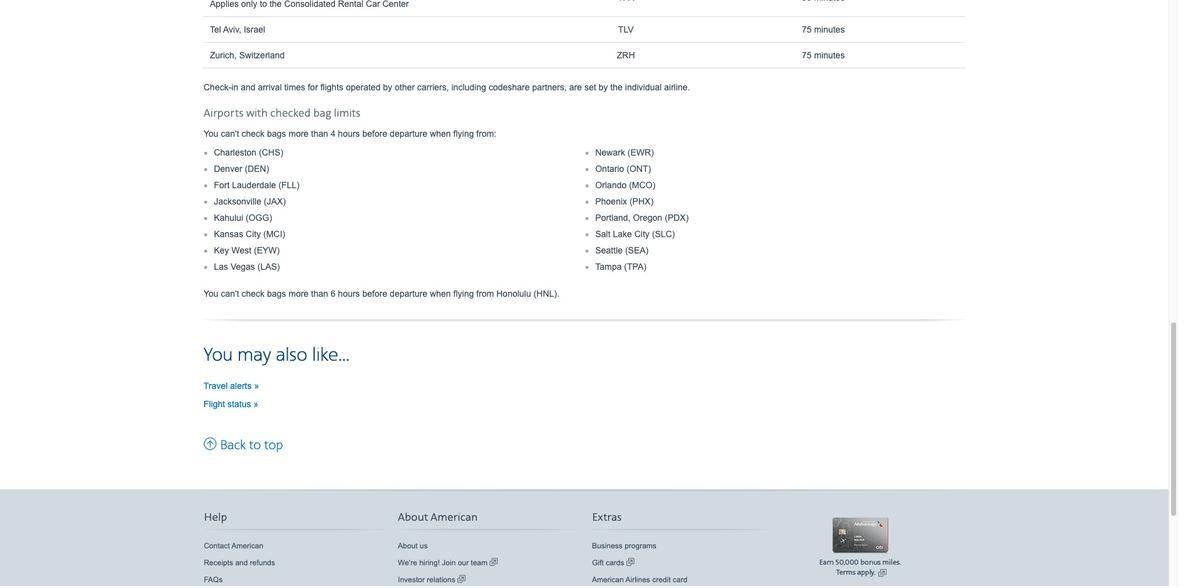 Task type: describe. For each thing, give the bounding box(es) containing it.
receipts and refunds
[[204, 559, 275, 568]]

business
[[592, 542, 623, 551]]

jacksonville
[[214, 196, 261, 207]]

4
[[331, 129, 335, 139]]

denver
[[214, 164, 242, 174]]

tel aviv, israel
[[210, 24, 265, 34]]

(den)
[[245, 164, 269, 174]]

card
[[673, 576, 687, 585]]

phoenix
[[595, 196, 627, 207]]

bag
[[313, 107, 331, 120]]

airline.
[[664, 82, 690, 92]]

las
[[214, 262, 228, 272]]

also
[[276, 344, 307, 367]]

(sea)
[[625, 245, 649, 256]]

alerts
[[230, 381, 252, 391]]

the
[[610, 82, 623, 92]]

than for 4
[[311, 129, 328, 139]]

minutes for zrh
[[814, 50, 845, 60]]

departure for from
[[390, 289, 427, 299]]

checked
[[270, 107, 311, 120]]

lauderdale
[[232, 180, 276, 190]]

can't for you can't check bags more than 6 hours before departure when flying from honolulu (hnl).
[[221, 289, 239, 299]]

business programs
[[592, 542, 656, 551]]

we're hiring! join our team
[[398, 559, 490, 568]]

honolulu
[[496, 289, 531, 299]]

israel
[[244, 24, 265, 34]]

receipts and refunds link
[[204, 558, 275, 569]]

75 minutes for zrh
[[802, 50, 845, 60]]

to
[[249, 438, 261, 454]]

(mci)
[[263, 229, 285, 239]]

investor relations link
[[398, 575, 466, 586]]

bags for 6
[[267, 289, 286, 299]]

(jax)
[[264, 196, 286, 207]]

(pdx)
[[665, 213, 689, 223]]

about american
[[398, 511, 478, 525]]

top
[[264, 438, 283, 454]]

(ewr)
[[628, 147, 654, 158]]

receipts
[[204, 559, 233, 568]]

flight status
[[204, 399, 253, 409]]

newpage image for extras
[[626, 558, 634, 569]]

for
[[308, 82, 318, 92]]

airports with checked bag limits
[[204, 107, 360, 120]]

before for 6
[[362, 289, 387, 299]]

about for about us
[[398, 542, 418, 551]]

from:
[[476, 129, 496, 139]]

when for from
[[430, 289, 451, 299]]

portland,
[[595, 213, 631, 223]]

we're hiring! join our team link
[[398, 558, 498, 569]]

american for about american
[[431, 511, 478, 525]]

(ogg)
[[246, 213, 272, 223]]

newark (ewr) ontario (ont) orlando (mco) phoenix (phx) portland, oregon (pdx) salt lake city (slc) seattle (sea) tampa (tpa)
[[595, 147, 689, 272]]

6
[[331, 289, 335, 299]]

charleston
[[214, 147, 256, 158]]

(mco)
[[629, 180, 655, 190]]

check-
[[204, 82, 231, 92]]

citi / aadvantage credit card. opens another site in a new window that may not meet accessibility guidelines. image
[[786, 518, 934, 582]]

zrh
[[617, 50, 635, 60]]

investor
[[398, 576, 425, 585]]

flying for from
[[453, 289, 474, 299]]

credit
[[652, 576, 671, 585]]

programs
[[625, 542, 656, 551]]

gift
[[592, 559, 604, 568]]

(slc)
[[652, 229, 675, 239]]

bags for 4
[[267, 129, 286, 139]]

(eyw)
[[254, 245, 280, 256]]

back to top
[[217, 438, 283, 454]]

fort
[[214, 180, 230, 190]]

times
[[284, 82, 305, 92]]

contact
[[204, 542, 230, 551]]

set
[[584, 82, 596, 92]]

american airlines credit card link
[[592, 575, 687, 586]]

tampa
[[595, 262, 622, 272]]

travel alerts link
[[204, 381, 259, 391]]

orlando
[[595, 180, 627, 190]]

you can't check bags more than 4 hours before departure when flying from:
[[204, 129, 496, 139]]

flights
[[320, 82, 343, 92]]

faqs link
[[204, 575, 223, 586]]

flight
[[204, 399, 225, 409]]

team
[[471, 559, 488, 568]]

charleston (chs) denver (den) fort lauderdale (fll) jacksonville (jax) kahului (ogg) kansas city (mci) key west (eyw) las vegas (las)
[[214, 147, 299, 272]]

you for you can't check bags more than 6 hours before departure when flying from honolulu (hnl).
[[204, 289, 218, 299]]

salt
[[595, 229, 610, 239]]

about us
[[398, 542, 428, 551]]

kansas
[[214, 229, 243, 239]]

partners,
[[532, 82, 567, 92]]

back
[[220, 438, 246, 454]]

tlv
[[618, 24, 634, 34]]

can't for you can't check bags more than 4 hours before departure when flying from:
[[221, 129, 239, 139]]



Task type: vqa. For each thing, say whether or not it's contained in the screenshot.
Check-in and arrival times for flights operated by other carriers, including codeshare partners, are set by the individual airline.
yes



Task type: locate. For each thing, give the bounding box(es) containing it.
you down las
[[204, 289, 218, 299]]

you may also like...
[[204, 344, 350, 367]]

2 before from the top
[[362, 289, 387, 299]]

flying for from:
[[453, 129, 474, 139]]

about us link
[[398, 541, 428, 552]]

3 you from the top
[[204, 344, 233, 367]]

2 when from the top
[[430, 289, 451, 299]]

minutes
[[814, 24, 845, 34], [814, 50, 845, 60]]

2 more from the top
[[289, 289, 309, 299]]

75 for zrh
[[802, 50, 812, 60]]

1 vertical spatial 75 minutes
[[802, 50, 845, 60]]

2 by from the left
[[599, 82, 608, 92]]

(las)
[[257, 262, 280, 272]]

than for 6
[[311, 289, 328, 299]]

including
[[451, 82, 486, 92]]

than left 6
[[311, 289, 328, 299]]

0 horizontal spatial newpage image
[[490, 558, 498, 569]]

1 hours from the top
[[338, 129, 360, 139]]

faqs
[[204, 576, 223, 585]]

0 vertical spatial 75 minutes
[[802, 24, 845, 34]]

2 horizontal spatial american
[[592, 576, 624, 585]]

2 minutes from the top
[[814, 50, 845, 60]]

carriers,
[[417, 82, 449, 92]]

0 vertical spatial american
[[431, 511, 478, 525]]

you down airports
[[204, 129, 218, 139]]

newpage image right team
[[490, 558, 498, 569]]

are
[[569, 82, 582, 92]]

newark
[[595, 147, 625, 158]]

by right set on the top
[[599, 82, 608, 92]]

than left 4
[[311, 129, 328, 139]]

0 horizontal spatial city
[[246, 229, 261, 239]]

1 departure from the top
[[390, 129, 427, 139]]

investor relations
[[398, 576, 457, 585]]

0 vertical spatial than
[[311, 129, 328, 139]]

american up receipts and refunds
[[231, 542, 263, 551]]

and right in
[[241, 82, 255, 92]]

american down gift cards
[[592, 576, 624, 585]]

about up the about us
[[398, 511, 428, 525]]

oregon
[[633, 213, 662, 223]]

seattle
[[595, 245, 623, 256]]

status
[[228, 399, 251, 409]]

operated
[[346, 82, 381, 92]]

2 departure from the top
[[390, 289, 427, 299]]

1 vertical spatial you
[[204, 289, 218, 299]]

in
[[231, 82, 238, 92]]

2 vertical spatial american
[[592, 576, 624, 585]]

can't up charleston
[[221, 129, 239, 139]]

0 vertical spatial check
[[242, 129, 265, 139]]

1 vertical spatial about
[[398, 542, 418, 551]]

aviv,
[[223, 24, 241, 34]]

newpage image for about american
[[490, 558, 498, 569]]

2 than from the top
[[311, 289, 328, 299]]

1 about from the top
[[398, 511, 428, 525]]

and
[[241, 82, 255, 92], [235, 559, 248, 568]]

0 vertical spatial about
[[398, 511, 428, 525]]

we're
[[398, 559, 417, 568]]

individual
[[625, 82, 662, 92]]

2 about from the top
[[398, 542, 418, 551]]

2 75 minutes from the top
[[802, 50, 845, 60]]

(hnl).
[[534, 289, 559, 299]]

american
[[431, 511, 478, 525], [231, 542, 263, 551], [592, 576, 624, 585]]

may
[[238, 344, 271, 367]]

gift cards link
[[592, 558, 634, 569]]

you
[[204, 129, 218, 139], [204, 289, 218, 299], [204, 344, 233, 367]]

you may also like... main content
[[204, 0, 965, 454]]

check down "vegas"
[[242, 289, 265, 299]]

when for from:
[[430, 129, 451, 139]]

1 by from the left
[[383, 82, 392, 92]]

back to top link
[[204, 436, 283, 454]]

and down contact american link at bottom
[[235, 559, 248, 568]]

west
[[231, 245, 251, 256]]

1 vertical spatial more
[[289, 289, 309, 299]]

0 vertical spatial minutes
[[814, 24, 845, 34]]

when
[[430, 129, 451, 139], [430, 289, 451, 299]]

about left the us
[[398, 542, 418, 551]]

1 more from the top
[[289, 129, 309, 139]]

ontario
[[595, 164, 624, 174]]

check down with
[[242, 129, 265, 139]]

2 vertical spatial you
[[204, 344, 233, 367]]

hours right 6
[[338, 289, 360, 299]]

by left 'other'
[[383, 82, 392, 92]]

newpage image
[[490, 558, 498, 569], [626, 558, 634, 569]]

2 flying from the top
[[453, 289, 474, 299]]

relations
[[427, 576, 455, 585]]

travel alerts
[[204, 381, 254, 391]]

75 for tlv
[[802, 24, 812, 34]]

more down "checked"
[[289, 129, 309, 139]]

1 horizontal spatial by
[[599, 82, 608, 92]]

american for contact american
[[231, 542, 263, 551]]

check for you can't check bags more than 6 hours before departure when flying from honolulu (hnl).
[[242, 289, 265, 299]]

refunds
[[250, 559, 275, 568]]

newpage image
[[457, 575, 466, 586]]

circle up image
[[204, 436, 217, 452]]

1 flying from the top
[[453, 129, 474, 139]]

check
[[242, 129, 265, 139], [242, 289, 265, 299]]

1 vertical spatial check
[[242, 289, 265, 299]]

1 vertical spatial departure
[[390, 289, 427, 299]]

us
[[420, 542, 428, 551]]

more for 6
[[289, 289, 309, 299]]

1 vertical spatial than
[[311, 289, 328, 299]]

city inside charleston (chs) denver (den) fort lauderdale (fll) jacksonville (jax) kahului (ogg) kansas city (mci) key west (eyw) las vegas (las)
[[246, 229, 261, 239]]

1 city from the left
[[246, 229, 261, 239]]

hours right 4
[[338, 129, 360, 139]]

with
[[246, 107, 268, 120]]

1 vertical spatial can't
[[221, 289, 239, 299]]

airlines
[[625, 576, 650, 585]]

flying left from:
[[453, 129, 474, 139]]

2 75 from the top
[[802, 50, 812, 60]]

1 vertical spatial and
[[235, 559, 248, 568]]

1 vertical spatial bags
[[267, 289, 286, 299]]

2 newpage image from the left
[[626, 558, 634, 569]]

(chs)
[[259, 147, 283, 158]]

you for you may also like...
[[204, 344, 233, 367]]

extras
[[592, 511, 622, 525]]

0 vertical spatial 75
[[802, 24, 812, 34]]

1 horizontal spatial newpage image
[[626, 558, 634, 569]]

when left from:
[[430, 129, 451, 139]]

(phx)
[[630, 196, 653, 207]]

hours for 6
[[338, 289, 360, 299]]

before for 4
[[362, 129, 387, 139]]

switzerland
[[239, 50, 285, 60]]

city inside newark (ewr) ontario (ont) orlando (mco) phoenix (phx) portland, oregon (pdx) salt lake city (slc) seattle (sea) tampa (tpa)
[[634, 229, 650, 239]]

75 minutes
[[802, 24, 845, 34], [802, 50, 845, 60]]

hours
[[338, 129, 360, 139], [338, 289, 360, 299]]

vegas
[[231, 262, 255, 272]]

bags up (chs)
[[267, 129, 286, 139]]

city
[[246, 229, 261, 239], [634, 229, 650, 239]]

1 check from the top
[[242, 129, 265, 139]]

when left from
[[430, 289, 451, 299]]

2 hours from the top
[[338, 289, 360, 299]]

1 can't from the top
[[221, 129, 239, 139]]

departure for from:
[[390, 129, 427, 139]]

1 75 minutes from the top
[[802, 24, 845, 34]]

1 horizontal spatial city
[[634, 229, 650, 239]]

0 horizontal spatial american
[[231, 542, 263, 551]]

can't down las
[[221, 289, 239, 299]]

american up join at bottom
[[431, 511, 478, 525]]

you can't check bags more than 6 hours before departure when flying from honolulu (hnl).
[[204, 289, 559, 299]]

0 horizontal spatial by
[[383, 82, 392, 92]]

you up 'travel'
[[204, 344, 233, 367]]

1 vertical spatial minutes
[[814, 50, 845, 60]]

0 vertical spatial you
[[204, 129, 218, 139]]

1 when from the top
[[430, 129, 451, 139]]

(ont)
[[627, 164, 651, 174]]

0 vertical spatial when
[[430, 129, 451, 139]]

business programs link
[[592, 541, 656, 552]]

2 bags from the top
[[267, 289, 286, 299]]

0 vertical spatial and
[[241, 82, 255, 92]]

1 vertical spatial flying
[[453, 289, 474, 299]]

1 vertical spatial hours
[[338, 289, 360, 299]]

flight status link
[[204, 399, 258, 409]]

more for 4
[[289, 129, 309, 139]]

lake
[[613, 229, 632, 239]]

75 minutes for tlv
[[802, 24, 845, 34]]

2 can't from the top
[[221, 289, 239, 299]]

city down (ogg)
[[246, 229, 261, 239]]

contact american link
[[204, 541, 263, 552]]

check for you can't check bags more than 4 hours before departure when flying from:
[[242, 129, 265, 139]]

you for you can't check bags more than 4 hours before departure when flying from:
[[204, 129, 218, 139]]

0 vertical spatial departure
[[390, 129, 427, 139]]

2 you from the top
[[204, 289, 218, 299]]

0 vertical spatial more
[[289, 129, 309, 139]]

minutes for tlv
[[814, 24, 845, 34]]

1 vertical spatial 75
[[802, 50, 812, 60]]

before right 4
[[362, 129, 387, 139]]

cards
[[606, 559, 624, 568]]

more left 6
[[289, 289, 309, 299]]

(fll)
[[278, 180, 299, 190]]

0 vertical spatial hours
[[338, 129, 360, 139]]

0 vertical spatial can't
[[221, 129, 239, 139]]

1 vertical spatial when
[[430, 289, 451, 299]]

before right 6
[[362, 289, 387, 299]]

and inside you may also like... main content
[[241, 82, 255, 92]]

flying left from
[[453, 289, 474, 299]]

check-in and arrival times for flights operated by other carriers, including codeshare partners, are set by the individual airline.
[[204, 82, 690, 92]]

1 75 from the top
[[802, 24, 812, 34]]

1 newpage image from the left
[[490, 558, 498, 569]]

1 minutes from the top
[[814, 24, 845, 34]]

newpage image right cards
[[626, 558, 634, 569]]

arrival
[[258, 82, 282, 92]]

key
[[214, 245, 229, 256]]

1 before from the top
[[362, 129, 387, 139]]

zurich,
[[210, 50, 237, 60]]

1 vertical spatial american
[[231, 542, 263, 551]]

city up the (sea)
[[634, 229, 650, 239]]

0 vertical spatial flying
[[453, 129, 474, 139]]

about for about american
[[398, 511, 428, 525]]

hours for 4
[[338, 129, 360, 139]]

kahului
[[214, 213, 243, 223]]

1 bags from the top
[[267, 129, 286, 139]]

1 you from the top
[[204, 129, 218, 139]]

1 than from the top
[[311, 129, 328, 139]]

1 horizontal spatial american
[[431, 511, 478, 525]]

airports
[[204, 107, 243, 120]]

2 check from the top
[[242, 289, 265, 299]]

gift cards
[[592, 559, 626, 568]]

0 vertical spatial bags
[[267, 129, 286, 139]]

0 vertical spatial before
[[362, 129, 387, 139]]

2 city from the left
[[634, 229, 650, 239]]

bags down "(las)"
[[267, 289, 286, 299]]

departure
[[390, 129, 427, 139], [390, 289, 427, 299]]

contact american
[[204, 542, 263, 551]]

help
[[204, 511, 227, 525]]

limits
[[334, 107, 360, 120]]

(tpa)
[[624, 262, 646, 272]]

1 vertical spatial before
[[362, 289, 387, 299]]

codeshare
[[489, 82, 530, 92]]



